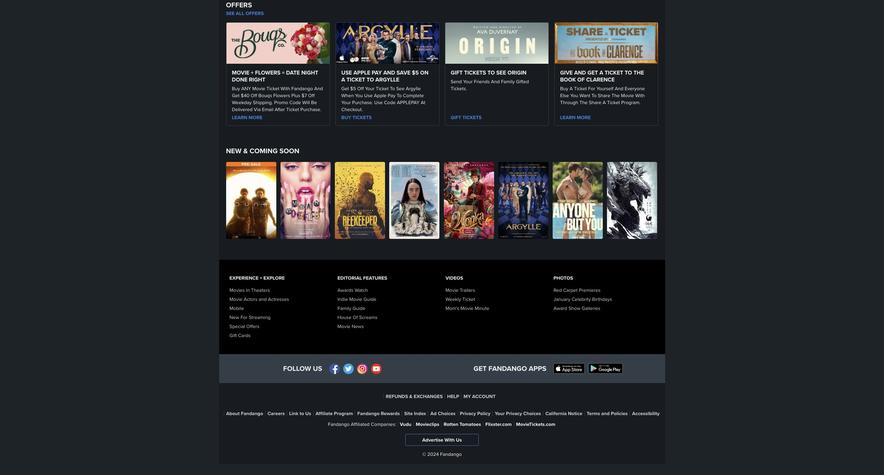 Task type: locate. For each thing, give the bounding box(es) containing it.
index
[[414, 410, 426, 417]]

movie up 'mobile' link
[[229, 296, 242, 303]]

terms
[[587, 410, 600, 417]]

ticket down share
[[607, 99, 620, 106]]

1 horizontal spatial learn more link
[[560, 114, 652, 121]]

1 vertical spatial ticket
[[462, 296, 475, 303]]

plus
[[291, 92, 300, 99]]

learn more link down "share"
[[560, 114, 652, 121]]

and left get
[[574, 69, 586, 77]]

1 privacy from the left
[[460, 410, 476, 417]]

night
[[301, 69, 318, 77]]

tickets.
[[451, 85, 467, 92]]

get fandango apps group
[[442, 354, 658, 383]]

refunds
[[386, 393, 408, 400]]

to up the use
[[367, 76, 374, 84]]

your
[[463, 78, 473, 85], [365, 85, 375, 92], [341, 99, 351, 106]]

learn more link down after
[[232, 114, 324, 121]]

1 vertical spatial gift
[[451, 114, 461, 121]]

0 vertical spatial ticket
[[607, 99, 620, 106]]

california notice
[[545, 410, 582, 417]]

1 horizontal spatial ticket
[[605, 69, 623, 77]]

& for refunds
[[409, 393, 413, 400]]

ticket up "apple"
[[376, 85, 389, 92]]

to inside "give and get a ticket to the book of clarence buy a ticket for yourself and everyone else you want to share the movie with through the share a ticket program."
[[592, 92, 597, 99]]

1 you from the left
[[355, 92, 363, 99]]

follow
[[283, 363, 311, 374]]

see up family at the top
[[496, 69, 506, 77]]

us inside group
[[313, 363, 322, 374]]

gift for gift tickets
[[451, 114, 461, 121]]

1 vertical spatial see
[[496, 69, 506, 77]]

learn more link for give and get a ticket to the book of clarence
[[560, 114, 652, 121]]

0 vertical spatial us
[[313, 363, 322, 374]]

2 privacy from the left
[[506, 410, 522, 417]]

my
[[464, 393, 471, 400]]

terms and policies
[[587, 410, 628, 417]]

a
[[570, 85, 573, 92]]

awards watch indie movie guide family guide house of screams movie news
[[338, 287, 378, 330]]

and down the theaters
[[259, 296, 267, 303]]

california notice link
[[543, 410, 583, 417]]

give and get a ticket to the book of clarence image
[[555, 23, 658, 64]]

a up when
[[341, 76, 345, 84]]

us for advertise with us
[[456, 437, 462, 444]]

and right the yourself
[[615, 85, 624, 92]]

2 horizontal spatial to
[[625, 69, 632, 77]]

guide down watch
[[364, 296, 376, 303]]

0 vertical spatial get
[[341, 85, 349, 92]]

news
[[352, 323, 364, 330]]

movies in theaters movie actors and actresses mobile new for streaming special offers gift cards
[[229, 287, 289, 339]]

group containing photos
[[550, 274, 658, 313]]

0 horizontal spatial and
[[383, 69, 395, 77]]

buy up get
[[232, 85, 240, 92]]

1 gift from the top
[[451, 69, 463, 77]]

the down want
[[580, 99, 588, 106]]

rewards
[[381, 410, 400, 417]]

more down via
[[249, 114, 262, 121]]

fandango
[[291, 85, 313, 92], [489, 363, 527, 374], [241, 410, 263, 417], [357, 410, 380, 417], [328, 421, 350, 428], [440, 451, 462, 458]]

tickets down checkout.
[[353, 114, 372, 121]]

1 horizontal spatial off
[[308, 92, 315, 99]]

us inside button
[[456, 437, 462, 444]]

1 vertical spatial &
[[409, 393, 413, 400]]

any
[[241, 85, 251, 92]]

advertise
[[422, 437, 443, 444]]

and left family at the top
[[491, 78, 500, 85]]

0 vertical spatial +
[[251, 69, 254, 77]]

see left all
[[226, 10, 235, 17]]

2 horizontal spatial off
[[357, 85, 364, 92]]

and inside "give and get a ticket to the book of clarence buy a ticket for yourself and everyone else you want to share the movie with through the share a ticket program."
[[574, 69, 586, 77]]

you left the use
[[355, 92, 363, 99]]

flowers
[[255, 69, 280, 77]]

awards
[[338, 287, 353, 294]]

0 vertical spatial &
[[243, 146, 248, 156]]

0 horizontal spatial +
[[251, 69, 254, 77]]

2 you from the left
[[570, 92, 578, 99]]

you down the a
[[570, 92, 578, 99]]

ticket inside "give and get a ticket to the book of clarence buy a ticket for yourself and everyone else you want to share the movie with through the share a ticket program."
[[605, 69, 623, 77]]

privacy up "tomatoes"
[[460, 410, 476, 417]]

everyone
[[625, 85, 645, 92]]

see inside gift tickets to see origin send your friends and family gifted tickets.
[[496, 69, 506, 77]]

0 horizontal spatial code
[[289, 99, 301, 106]]

0 horizontal spatial learn more link
[[232, 114, 324, 121]]

2 horizontal spatial your
[[463, 78, 473, 85]]

see all offers
[[226, 10, 264, 17]]

and inside movies in theaters movie actors and actresses mobile new for streaming special offers gift cards
[[259, 296, 267, 303]]

advertise with us
[[422, 437, 462, 444]]

coming
[[250, 146, 278, 156]]

tickets up friends
[[464, 69, 486, 77]]

1 horizontal spatial ticket
[[607, 99, 620, 106]]

0 horizontal spatial &
[[243, 146, 248, 156]]

help link
[[445, 393, 460, 400]]

you inside "give and get a ticket to the book of clarence buy a ticket for yourself and everyone else you want to share the movie with through the share a ticket program."
[[570, 92, 578, 99]]

ticket
[[607, 99, 620, 106], [462, 296, 475, 303]]

1 horizontal spatial your
[[365, 85, 375, 92]]

2 code from the left
[[384, 99, 396, 106]]

new left "coming"
[[226, 146, 242, 156]]

fandango rewards
[[357, 410, 400, 417]]

1 horizontal spatial see
[[496, 69, 506, 77]]

code down pay
[[384, 99, 396, 106]]

2 learn more link from the left
[[560, 114, 652, 121]]

us right the "follow"
[[313, 363, 322, 374]]

tickets for gift tickets to see origin send your friends and family gifted tickets.
[[464, 69, 486, 77]]

and
[[491, 78, 500, 85], [314, 85, 323, 92], [615, 85, 624, 92], [259, 296, 267, 303], [601, 410, 610, 417]]

ticket up bouqs
[[267, 85, 279, 92]]

learn down the 'delivered'
[[232, 114, 247, 121]]

off right $40
[[251, 92, 257, 99]]

your up tickets.
[[463, 78, 473, 85]]

+ up the theaters
[[260, 275, 262, 282]]

to up friends
[[488, 69, 495, 77]]

ticket up when
[[347, 76, 365, 84]]

for
[[588, 85, 595, 92]]

your down when
[[341, 99, 351, 106]]

1 vertical spatial get
[[474, 363, 487, 374]]

1 horizontal spatial &
[[409, 393, 413, 400]]

about
[[226, 410, 240, 417]]

1 horizontal spatial and
[[574, 69, 586, 77]]

gift for gift tickets to see origin send your friends and family gifted tickets.
[[451, 69, 463, 77]]

fandango down the affiliate program
[[328, 421, 350, 428]]

purchase. down the use
[[352, 99, 373, 106]]

choices up rotten
[[438, 410, 456, 417]]

gift up the send
[[451, 69, 463, 77]]

1 horizontal spatial code
[[384, 99, 396, 106]]

1 vertical spatial +
[[260, 275, 262, 282]]

$5 up when
[[350, 85, 356, 92]]

privacy right your on the bottom right of the page
[[506, 410, 522, 417]]

guide up "house of screams" link
[[353, 305, 365, 312]]

follow us group
[[226, 354, 442, 383]]

new for streaming link
[[229, 314, 271, 321]]

via
[[254, 106, 261, 113]]

0 horizontal spatial purchase.
[[300, 106, 321, 113]]

0 vertical spatial $5
[[412, 69, 419, 77]]

purchase. down be on the top of page
[[300, 106, 321, 113]]

house of screams link
[[338, 314, 378, 321]]

and right pay
[[383, 69, 395, 77]]

get up when
[[341, 85, 349, 92]]

apple
[[374, 92, 387, 99]]

buy inside "movie + flowers = date night done right buy any movie ticket with fandango and get $40 off bouqs flowers plus $7 off weekday shipping. promo code will be delivered via email after ticket purchase. learn more"
[[232, 85, 240, 92]]

1 horizontal spatial choices
[[523, 410, 541, 417]]

advertise with us button
[[223, 433, 662, 452]]

0 horizontal spatial to
[[367, 76, 374, 84]]

1 horizontal spatial more
[[577, 114, 591, 121]]

tickets inside use apple pay and save $5 on a ticket to argylle get $5 off your ticket to see argylle when you use apple pay to complete your purchase. use code applepay at checkout. buy tickets
[[353, 114, 372, 121]]

you inside use apple pay and save $5 on a ticket to argylle get $5 off your ticket to see argylle when you use apple pay to complete your purchase. use code applepay at checkout. buy tickets
[[355, 92, 363, 99]]

buy
[[341, 114, 351, 121]]

celebrity
[[572, 296, 591, 303]]

1 horizontal spatial +
[[260, 275, 262, 282]]

affiliated
[[351, 421, 370, 428]]

1 vertical spatial us
[[305, 410, 311, 417]]

refunds & exchanges
[[386, 393, 443, 400]]

1 horizontal spatial get
[[474, 363, 487, 374]]

the
[[612, 92, 620, 99], [580, 99, 588, 106]]

the right share
[[612, 92, 620, 99]]

0 horizontal spatial ticket
[[462, 296, 475, 303]]

1 horizontal spatial learn
[[560, 114, 576, 121]]

us right with
[[456, 437, 462, 444]]

group containing follow us
[[219, 354, 665, 383]]

ticket
[[605, 69, 623, 77], [347, 76, 365, 84]]

off down apple
[[357, 85, 364, 92]]

flowers
[[273, 92, 290, 99]]

premieres
[[579, 287, 601, 294]]

choices up the movietickets.com link
[[523, 410, 541, 417]]

privacy policy link
[[457, 410, 491, 417]]

off inside use apple pay and save $5 on a ticket to argylle get $5 off your ticket to see argylle when you use apple pay to complete your purchase. use code applepay at checkout. buy tickets
[[357, 85, 364, 92]]

ticket up want
[[574, 85, 587, 92]]

to up pay
[[390, 85, 395, 92]]

ticket up the yourself
[[605, 69, 623, 77]]

1 horizontal spatial movie
[[621, 92, 634, 99]]

fandango inside group
[[489, 363, 527, 374]]

& left "coming"
[[243, 146, 248, 156]]

1 horizontal spatial you
[[570, 92, 578, 99]]

mom's movie minute link
[[446, 305, 489, 312]]

1 learn more link from the left
[[232, 114, 324, 121]]

1 code from the left
[[289, 99, 301, 106]]

0 horizontal spatial with
[[281, 85, 290, 92]]

gift tickets to see origin image
[[445, 23, 548, 64]]

movietickets.com link
[[514, 421, 556, 428]]

vudu
[[400, 421, 411, 428]]

see all offers link
[[226, 10, 658, 17]]

and inside "give and get a ticket to the book of clarence buy a ticket for yourself and everyone else you want to share the movie with through the share a ticket program."
[[615, 85, 624, 92]]

get up 'my account'
[[474, 363, 487, 374]]

tickets
[[464, 69, 486, 77], [353, 114, 372, 121], [463, 114, 482, 121]]

to inside "give and get a ticket to the book of clarence buy a ticket for yourself and everyone else you want to share the movie with through the share a ticket program."
[[625, 69, 632, 77]]

to up "share"
[[592, 92, 597, 99]]

your up the use
[[365, 85, 375, 92]]

0 horizontal spatial buy
[[232, 85, 240, 92]]

$7
[[302, 92, 307, 99]]

family
[[338, 305, 351, 312]]

movie trailers weekly ticket mom's movie minute
[[446, 287, 489, 312]]

+ for movie
[[251, 69, 254, 77]]

2 more from the left
[[577, 114, 591, 121]]

fandango down with
[[440, 451, 462, 458]]

+ inside "movie + flowers = date night done right buy any movie ticket with fandango and get $40 off bouqs flowers plus $7 off weekday shipping. promo code will be delivered via email after ticket purchase. learn more"
[[251, 69, 254, 77]]

movie + flowers = date night done right image
[[226, 23, 330, 64]]

0 horizontal spatial you
[[355, 92, 363, 99]]

movie inside "give and get a ticket to the book of clarence buy a ticket for yourself and everyone else you want to share the movie with through the share a ticket program."
[[621, 92, 634, 99]]

fandango up $7
[[291, 85, 313, 92]]

$5 left on
[[412, 69, 419, 77]]

1 more from the left
[[249, 114, 262, 121]]

tickets down tickets.
[[463, 114, 482, 121]]

1 horizontal spatial purchase.
[[352, 99, 373, 106]]

2 choices from the left
[[523, 410, 541, 417]]

when
[[341, 92, 354, 99]]

0 horizontal spatial ticket
[[347, 76, 365, 84]]

movie
[[446, 287, 459, 294], [229, 296, 242, 303], [349, 296, 362, 303], [461, 305, 474, 312], [338, 323, 350, 330]]

0 horizontal spatial get
[[341, 85, 349, 92]]

1 horizontal spatial the
[[612, 92, 620, 99]]

2 vertical spatial us
[[456, 437, 462, 444]]

0 horizontal spatial choices
[[438, 410, 456, 417]]

1 horizontal spatial buy
[[560, 85, 568, 92]]

code inside use apple pay and save $5 on a ticket to argylle get $5 off your ticket to see argylle when you use apple pay to complete your purchase. use code applepay at checkout. buy tickets
[[384, 99, 396, 106]]

fandango left apps
[[489, 363, 527, 374]]

1 horizontal spatial us
[[313, 363, 322, 374]]

gifted
[[516, 78, 529, 85]]

2024
[[427, 451, 439, 458]]

flixster.com
[[485, 421, 512, 428]]

off right $7
[[308, 92, 315, 99]]

indie
[[338, 296, 348, 303]]

and inside "movie + flowers = date night done right buy any movie ticket with fandango and get $40 off bouqs flowers plus $7 off weekday shipping. promo code will be delivered via email after ticket purchase. learn more"
[[314, 85, 323, 92]]

0 horizontal spatial privacy
[[460, 410, 476, 417]]

0 horizontal spatial learn
[[232, 114, 247, 121]]

and inside use apple pay and save $5 on a ticket to argylle get $5 off your ticket to see argylle when you use apple pay to complete your purchase. use code applepay at checkout. buy tickets
[[383, 69, 395, 77]]

1 horizontal spatial to
[[488, 69, 495, 77]]

movie up the program.
[[621, 92, 634, 99]]

2 and from the left
[[574, 69, 586, 77]]

ticket up mom's movie minute link
[[462, 296, 475, 303]]

tickets inside gift tickets to see origin send your friends and family gifted tickets.
[[464, 69, 486, 77]]

to left the
[[625, 69, 632, 77]]

2 horizontal spatial us
[[456, 437, 462, 444]]

2 buy from the left
[[560, 85, 568, 92]]

2 gift from the top
[[451, 114, 461, 121]]

1 vertical spatial new
[[229, 314, 239, 321]]

& right refunds
[[409, 393, 413, 400]]

gift down tickets.
[[451, 114, 461, 121]]

code down plus
[[289, 99, 301, 106]]

a down share
[[603, 99, 606, 106]]

ticket right after
[[286, 106, 299, 113]]

special
[[229, 323, 245, 330]]

1 and from the left
[[383, 69, 395, 77]]

movie down right
[[252, 85, 265, 92]]

mom's
[[446, 305, 459, 312]]

0 horizontal spatial more
[[249, 114, 262, 121]]

learn more link for movie + flowers = date night done right
[[232, 114, 324, 121]]

and up be on the top of page
[[314, 85, 323, 92]]

affiliate program
[[316, 410, 353, 417]]

pay
[[388, 92, 396, 99]]

1 buy from the left
[[232, 85, 240, 92]]

companies:
[[371, 421, 396, 428]]

group
[[226, 274, 658, 340], [226, 274, 334, 340], [334, 274, 442, 331], [442, 274, 550, 313], [550, 274, 658, 313], [219, 354, 665, 383], [553, 363, 627, 374], [219, 383, 665, 464], [223, 421, 662, 429]]

1 horizontal spatial privacy
[[506, 410, 522, 417]]

group containing editorial features
[[334, 274, 442, 331]]

be
[[311, 99, 317, 106]]

gift inside gift tickets to see origin send your friends and family gifted tickets.
[[451, 69, 463, 77]]

learn down through
[[560, 114, 576, 121]]

0 horizontal spatial movie
[[252, 85, 265, 92]]

get fandango apps
[[474, 363, 546, 374]]

0 horizontal spatial us
[[305, 410, 311, 417]]

buy left the a
[[560, 85, 568, 92]]

0 horizontal spatial see
[[226, 10, 235, 17]]

affiliate
[[316, 410, 333, 417]]

accessibility link
[[630, 410, 660, 417]]

with down everyone
[[635, 92, 645, 99]]

more down "share"
[[577, 114, 591, 121]]

$5
[[412, 69, 419, 77], [350, 85, 356, 92]]

exchanges
[[414, 393, 443, 400]]

fandango right about
[[241, 410, 263, 417]]

0 horizontal spatial $5
[[350, 85, 356, 92]]

0 vertical spatial see
[[226, 10, 235, 17]]

us right link
[[305, 410, 311, 417]]

program
[[334, 410, 353, 417]]

movie down house
[[338, 323, 350, 330]]

+ right movie
[[251, 69, 254, 77]]

0 vertical spatial gift
[[451, 69, 463, 77]]

1 horizontal spatial with
[[635, 92, 645, 99]]

streaming
[[249, 314, 271, 321]]

photos
[[554, 275, 573, 282]]

choices
[[438, 410, 456, 417], [523, 410, 541, 417]]

with up flowers
[[281, 85, 290, 92]]

new down 'mobile' link
[[229, 314, 239, 321]]

movie inside movies in theaters movie actors and actresses mobile new for streaming special offers gift cards
[[229, 296, 242, 303]]

link
[[289, 410, 298, 417]]

1 learn from the left
[[232, 114, 247, 121]]

buy
[[232, 85, 240, 92], [560, 85, 568, 92]]



Task type: describe. For each thing, give the bounding box(es) containing it.
0 vertical spatial new
[[226, 146, 242, 156]]

watch
[[355, 287, 368, 294]]

award show galleries link
[[554, 305, 600, 312]]

tickets for gift tickets
[[463, 114, 482, 121]]

red
[[554, 287, 562, 294]]

clarence
[[586, 76, 615, 84]]

features
[[363, 275, 387, 282]]

new inside movies in theaters movie actors and actresses mobile new for streaming special offers gift cards
[[229, 314, 239, 321]]

the
[[634, 69, 644, 77]]

ticket inside use apple pay and save $5 on a ticket to argylle get $5 off your ticket to see argylle when you use apple pay to complete your purchase. use code applepay at checkout. buy tickets
[[376, 85, 389, 92]]

movie down the awards watch link
[[349, 296, 362, 303]]

site
[[404, 410, 413, 417]]

on
[[420, 69, 429, 77]]

flixster.com link
[[483, 421, 512, 428]]

yourself
[[597, 85, 614, 92]]

movietickets.com
[[516, 421, 555, 428]]

friends
[[474, 78, 490, 85]]

mobile link
[[229, 305, 244, 312]]

0 vertical spatial guide
[[364, 296, 376, 303]]

fandango rewards link
[[355, 410, 401, 417]]

ticket inside "give and get a ticket to the book of clarence buy a ticket for yourself and everyone else you want to share the movie with through the share a ticket program."
[[574, 85, 587, 92]]

theaters
[[251, 287, 270, 294]]

fandango up fandango affiliated companies:
[[357, 410, 380, 417]]

january
[[554, 296, 570, 303]]

to inside gift tickets to see origin send your friends and family gifted tickets.
[[488, 69, 495, 77]]

© 2024 fandango
[[422, 451, 462, 458]]

movie down weekly ticket link
[[461, 305, 474, 312]]

group containing videos
[[442, 274, 550, 313]]

to down "see"
[[397, 92, 402, 99]]

get inside group
[[474, 363, 487, 374]]

bouqs
[[258, 92, 272, 99]]

date
[[286, 69, 300, 77]]

a right get
[[599, 69, 603, 77]]

minute
[[475, 305, 489, 312]]

2 learn from the left
[[560, 114, 576, 121]]

house
[[338, 314, 351, 321]]

share
[[589, 99, 601, 106]]

shipping.
[[253, 99, 273, 106]]

0 horizontal spatial your
[[341, 99, 351, 106]]

else
[[560, 92, 569, 99]]

rotten tomatoes link
[[441, 421, 482, 428]]

red carpet premieres link
[[554, 287, 601, 294]]

show
[[569, 305, 580, 312]]

all
[[236, 10, 244, 17]]

after
[[275, 106, 285, 113]]

0 horizontal spatial off
[[251, 92, 257, 99]]

explore
[[263, 275, 285, 282]]

ad choices
[[430, 410, 456, 417]]

ticket inside use apple pay and save $5 on a ticket to argylle get $5 off your ticket to see argylle when you use apple pay to complete your purchase. use code applepay at checkout. buy tickets
[[347, 76, 365, 84]]

movie up weekly
[[446, 287, 459, 294]]

complete
[[403, 92, 424, 99]]

use
[[341, 69, 352, 77]]

gift cards link
[[229, 332, 251, 339]]

send
[[451, 78, 462, 85]]

my account link
[[461, 393, 496, 400]]

weekly ticket link
[[446, 296, 475, 303]]

right
[[249, 76, 265, 84]]

buy tickets link
[[341, 114, 433, 121]]

your privacy choices button
[[492, 410, 542, 417]]

red carpet premieres january celebrity birthdays award show galleries
[[554, 287, 612, 312]]

to inside use apple pay and save $5 on a ticket to argylle get $5 off your ticket to see argylle when you use apple pay to complete your purchase. use code applepay at checkout. buy tickets
[[367, 76, 374, 84]]

done
[[232, 76, 248, 84]]

policies
[[611, 410, 628, 417]]

code inside "movie + flowers = date night done right buy any movie ticket with fandango and get $40 off bouqs flowers plus $7 off weekday shipping. promo code will be delivered via email after ticket purchase. learn more"
[[289, 99, 301, 106]]

with inside "movie + flowers = date night done right buy any movie ticket with fandango and get $40 off bouqs flowers plus $7 off weekday shipping. promo code will be delivered via email after ticket purchase. learn more"
[[281, 85, 290, 92]]

account
[[472, 393, 496, 400]]

indie movie guide link
[[338, 296, 376, 303]]

fandango affiliated companies:
[[328, 421, 397, 428]]

apps
[[529, 363, 546, 374]]

learn inside "movie + flowers = date night done right buy any movie ticket with fandango and get $40 off bouqs flowers plus $7 off weekday shipping. promo code will be delivered via email after ticket purchase. learn more"
[[232, 114, 247, 121]]

purchase. inside use apple pay and save $5 on a ticket to argylle get $5 off your ticket to see argylle when you use apple pay to complete your purchase. use code applepay at checkout. buy tickets
[[352, 99, 373, 106]]

rotten tomatoes
[[444, 421, 481, 428]]

tomatoes
[[460, 421, 481, 428]]

terms and policies link
[[584, 410, 629, 417]]

mobile
[[229, 305, 244, 312]]

of
[[577, 76, 585, 84]]

buy inside "give and get a ticket to the book of clarence buy a ticket for yourself and everyone else you want to share the movie with through the share a ticket program."
[[560, 85, 568, 92]]

refunds & exchanges link
[[383, 393, 443, 400]]

apple
[[353, 69, 370, 77]]

book
[[560, 76, 576, 84]]

give and get a ticket to the book of clarence buy a ticket for yourself and everyone else you want to share the movie with through the share a ticket program.
[[560, 69, 645, 106]]

1 vertical spatial guide
[[353, 305, 365, 312]]

your privacy choices
[[495, 410, 541, 417]]

ticket inside "give and get a ticket to the book of clarence buy a ticket for yourself and everyone else you want to share the movie with through the share a ticket program."
[[607, 99, 620, 106]]

get
[[588, 69, 598, 77]]

purchase. inside "movie + flowers = date night done right buy any movie ticket with fandango and get $40 off bouqs flowers plus $7 off weekday shipping. promo code will be delivered via email after ticket purchase. learn more"
[[300, 106, 321, 113]]

to right link
[[300, 410, 304, 417]]

use apple pay and save $5 on a ticket to argylle get $5 off your ticket to see argylle when you use apple pay to complete your purchase. use code applepay at checkout. buy tickets
[[341, 69, 429, 121]]

1 horizontal spatial $5
[[412, 69, 419, 77]]

group inside "get fandango apps" group
[[553, 363, 627, 374]]

experience
[[229, 275, 259, 282]]

your
[[495, 410, 505, 417]]

videos
[[446, 275, 463, 282]]

movie inside "movie + flowers = date night done right buy any movie ticket with fandango and get $40 off bouqs flowers plus $7 off weekday shipping. promo code will be delivered via email after ticket purchase. learn more"
[[252, 85, 265, 92]]

fandango inside "movie + flowers = date night done right buy any movie ticket with fandango and get $40 off bouqs flowers plus $7 off weekday shipping. promo code will be delivered via email after ticket purchase. learn more"
[[291, 85, 313, 92]]

at
[[421, 99, 425, 106]]

learn more
[[560, 114, 591, 121]]

ticket inside movie trailers weekly ticket mom's movie minute
[[462, 296, 475, 303]]

group containing fandango affiliated companies:
[[223, 421, 662, 429]]

©
[[422, 451, 426, 458]]

family guide link
[[338, 305, 365, 312]]

through
[[560, 99, 578, 106]]

group containing refunds & exchanges
[[219, 383, 665, 464]]

a inside use apple pay and save $5 on a ticket to argylle get $5 off your ticket to see argylle when you use apple pay to complete your purchase. use code applepay at checkout. buy tickets
[[341, 76, 345, 84]]

in
[[246, 287, 250, 294]]

=
[[282, 69, 285, 77]]

with inside "give and get a ticket to the book of clarence buy a ticket for yourself and everyone else you want to share the movie with through the share a ticket program."
[[635, 92, 645, 99]]

actors
[[244, 296, 257, 303]]

gift tickets link
[[451, 114, 543, 121]]

0 horizontal spatial the
[[580, 99, 588, 106]]

origin
[[508, 69, 527, 77]]

your inside gift tickets to see origin send your friends and family gifted tickets.
[[463, 78, 473, 85]]

and right terms
[[601, 410, 610, 417]]

+ for experience
[[260, 275, 262, 282]]

offers
[[246, 323, 259, 330]]

careers link
[[265, 410, 285, 417]]

us for link to us
[[305, 410, 311, 417]]

& for new
[[243, 146, 248, 156]]

get inside use apple pay and save $5 on a ticket to argylle get $5 off your ticket to see argylle when you use apple pay to complete your purchase. use code applepay at checkout. buy tickets
[[341, 85, 349, 92]]

january celebrity birthdays link
[[554, 296, 612, 303]]

ad
[[430, 410, 437, 417]]

vudu link
[[397, 421, 412, 428]]

site index link
[[402, 410, 427, 417]]

and inside gift tickets to see origin send your friends and family gifted tickets.
[[491, 78, 500, 85]]

checkout.
[[341, 106, 363, 113]]

1 vertical spatial $5
[[350, 85, 356, 92]]

more inside "movie + flowers = date night done right buy any movie ticket with fandango and get $40 off bouqs flowers plus $7 off weekday shipping. promo code will be delivered via email after ticket purchase. learn more"
[[249, 114, 262, 121]]

movie trailers link
[[446, 287, 475, 294]]

use apple pay and save $5 on a ticket to argylle image
[[336, 23, 439, 64]]

1 choices from the left
[[438, 410, 456, 417]]



Task type: vqa. For each thing, say whether or not it's contained in the screenshot.
IMAGINARY (2024) POSTER Image on the left
no



